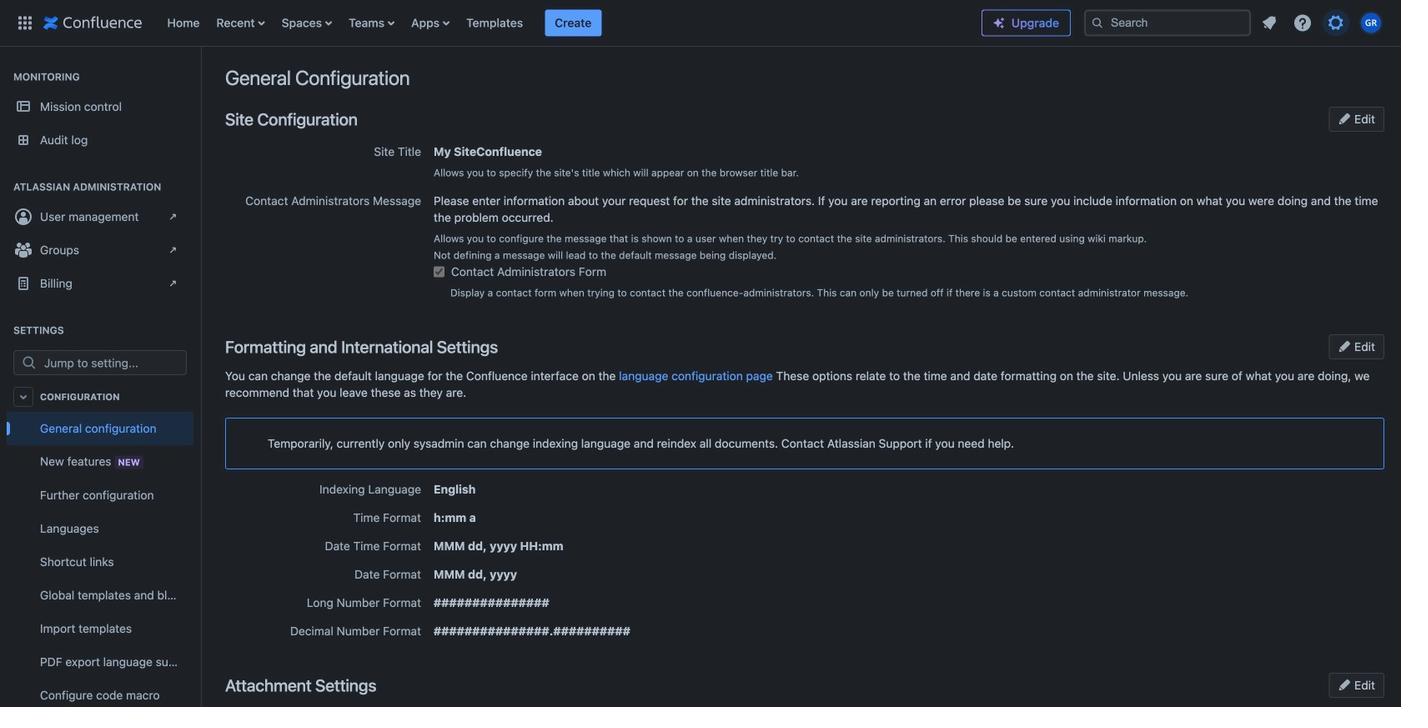Task type: describe. For each thing, give the bounding box(es) containing it.
2 small image from the top
[[1338, 340, 1352, 353]]

premium image
[[993, 16, 1006, 30]]

Search field
[[1085, 10, 1251, 36]]

appswitcher icon image
[[15, 13, 35, 33]]



Task type: vqa. For each thing, say whether or not it's contained in the screenshot.
banner
yes



Task type: locate. For each thing, give the bounding box(es) containing it.
0 vertical spatial small image
[[1338, 112, 1352, 126]]

Settings Search field
[[39, 351, 186, 375]]

notification icon image
[[1260, 13, 1280, 33]]

search image
[[1091, 16, 1105, 30]]

global element
[[10, 0, 982, 46]]

list item
[[545, 10, 602, 36]]

2 vertical spatial small image
[[1338, 679, 1352, 692]]

confluence image
[[43, 13, 142, 33], [43, 13, 142, 33]]

main content
[[200, 47, 1402, 63]]

settings icon image
[[1327, 13, 1347, 33]]

1 horizontal spatial list
[[1255, 8, 1392, 38]]

1 small image from the top
[[1338, 112, 1352, 126]]

list
[[159, 0, 982, 46], [1255, 8, 1392, 38]]

1 vertical spatial small image
[[1338, 340, 1352, 353]]

help icon image
[[1293, 13, 1313, 33]]

None search field
[[1085, 10, 1251, 36]]

small image
[[1338, 112, 1352, 126], [1338, 340, 1352, 353], [1338, 679, 1352, 692]]

list item inside global element
[[545, 10, 602, 36]]

3 small image from the top
[[1338, 679, 1352, 692]]

banner
[[0, 0, 1402, 47]]

0 horizontal spatial list
[[159, 0, 982, 46]]

list for appswitcher icon
[[159, 0, 982, 46]]

None checkbox
[[434, 267, 445, 277]]

collapse sidebar image
[[182, 55, 219, 88]]

region
[[7, 412, 194, 707]]

list for premium image
[[1255, 8, 1392, 38]]



